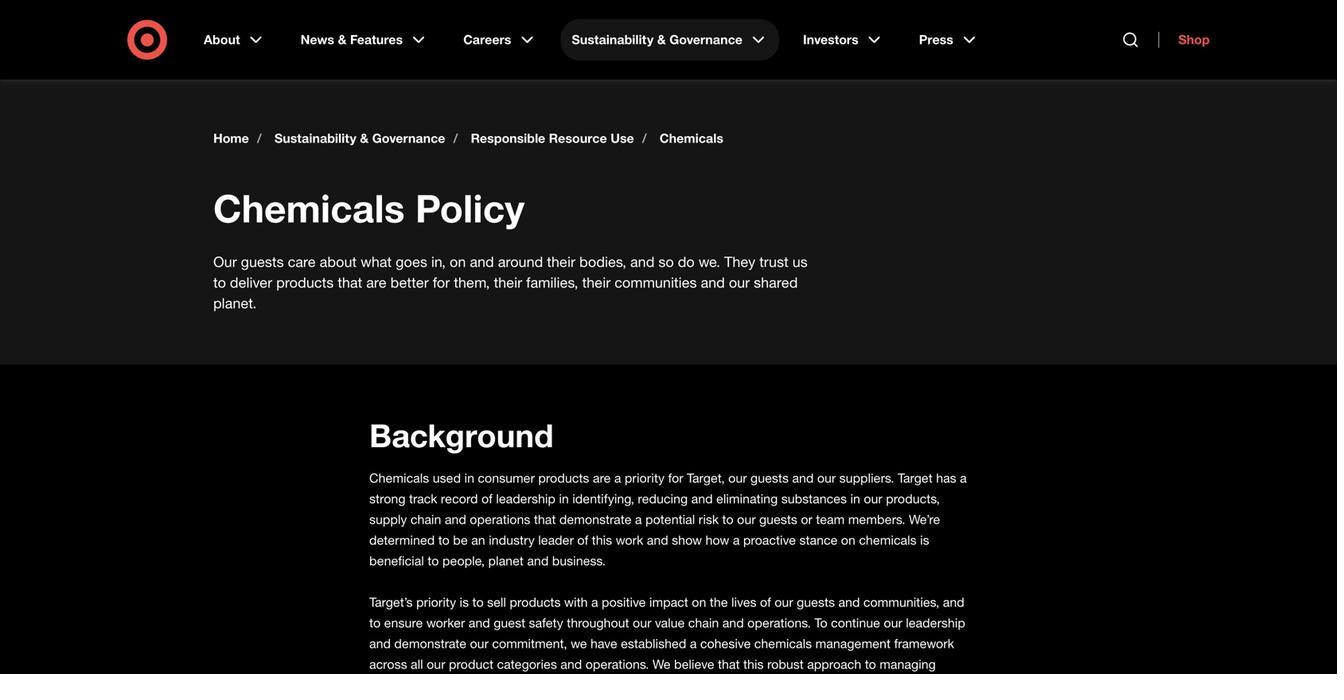 Task type: describe. For each thing, give the bounding box(es) containing it.
has
[[937, 471, 957, 486]]

our down eliminating
[[737, 512, 756, 527]]

chemicals inside target's priority is to sell products with a positive impact on the lives of our guests and communities, and to ensure worker and guest safety throughout our value chain and operations. to continue our leadership and demonstrate our commitment, we have established a cohesive chemicals management framework across all our product categories and operations. we believe that this robust approach to manag
[[755, 636, 812, 652]]

chemicals inside chemicals used in consumer products are a priority for target, our guests and our suppliers. target has a strong track record of leadership in identifying, reducing and eliminating substances in our products, supply chain and operations that demonstrate a potential risk to our guests or team members. we're determined to be an industry leader of this work and show how a proactive stance on chemicals is beneficial to people, planet and business.
[[859, 533, 917, 548]]

and down we
[[561, 657, 582, 672]]

eliminating
[[717, 491, 778, 507]]

1 horizontal spatial in
[[559, 491, 569, 507]]

and down leader
[[527, 553, 549, 569]]

sustainability & governance for the left sustainability & governance link
[[275, 131, 445, 146]]

record
[[441, 491, 478, 507]]

target,
[[687, 471, 725, 486]]

continue
[[831, 615, 881, 631]]

are inside chemicals used in consumer products are a priority for target, our guests and our suppliers. target has a strong track record of leadership in identifying, reducing and eliminating substances in our products, supply chain and operations that demonstrate a potential risk to our guests or team members. we're determined to be an industry leader of this work and show how a proactive stance on chemicals is beneficial to people, planet and business.
[[593, 471, 611, 486]]

use
[[611, 131, 634, 146]]

with
[[564, 595, 588, 610]]

products inside the our guests care about what goes in, on and around their bodies, and so do we. they trust us to deliver products that are better for them, their families, their communities and our shared planet.
[[276, 274, 334, 291]]

chemicals used in consumer products are a priority for target, our guests and our suppliers. target has a strong track record of leadership in identifying, reducing and eliminating substances in our products, supply chain and operations that demonstrate a potential risk to our guests or team members. we're determined to be an industry leader of this work and show how a proactive stance on chemicals is beneficial to people, planet and business.
[[369, 471, 967, 569]]

a right with
[[592, 595, 598, 610]]

features
[[350, 32, 403, 47]]

responsible
[[471, 131, 546, 146]]

show
[[672, 533, 702, 548]]

that inside chemicals used in consumer products are a priority for target, our guests and our suppliers. target has a strong track record of leadership in identifying, reducing and eliminating substances in our products, supply chain and operations that demonstrate a potential risk to our guests or team members. we're determined to be an industry leader of this work and show how a proactive stance on chemicals is beneficial to people, planet and business.
[[534, 512, 556, 527]]

and up cohesive
[[723, 615, 744, 631]]

about
[[204, 32, 240, 47]]

for inside the our guests care about what goes in, on and around their bodies, and so do we. they trust us to deliver products that are better for them, their families, their communities and our shared planet.
[[433, 274, 450, 291]]

to right risk
[[723, 512, 734, 527]]

safety
[[529, 615, 564, 631]]

so
[[659, 253, 674, 270]]

worker
[[427, 615, 465, 631]]

we
[[571, 636, 587, 652]]

news & features
[[301, 32, 403, 47]]

target's
[[369, 595, 413, 610]]

we.
[[699, 253, 721, 270]]

of inside target's priority is to sell products with a positive impact on the lives of our guests and communities, and to ensure worker and guest safety throughout our value chain and operations. to continue our leadership and demonstrate our commitment, we have established a cohesive chemicals management framework across all our product categories and operations. we believe that this robust approach to manag
[[760, 595, 771, 610]]

and down target, at the bottom right of the page
[[692, 491, 713, 507]]

press link
[[908, 19, 990, 61]]

to left be
[[439, 533, 450, 548]]

and down sell
[[469, 615, 490, 631]]

news
[[301, 32, 334, 47]]

a up work
[[635, 512, 642, 527]]

consumer
[[478, 471, 535, 486]]

goes
[[396, 253, 428, 270]]

are inside the our guests care about what goes in, on and around their bodies, and so do we. they trust us to deliver products that are better for them, their families, their communities and our shared planet.
[[366, 274, 387, 291]]

suppliers.
[[840, 471, 895, 486]]

we're
[[909, 512, 941, 527]]

this inside chemicals used in consumer products are a priority for target, our guests and our suppliers. target has a strong track record of leadership in identifying, reducing and eliminating substances in our products, supply chain and operations that demonstrate a potential risk to our guests or team members. we're determined to be an industry leader of this work and show how a proactive stance on chemicals is beneficial to people, planet and business.
[[592, 533, 612, 548]]

how
[[706, 533, 730, 548]]

risk
[[699, 512, 719, 527]]

leader
[[538, 533, 574, 548]]

to inside the our guests care about what goes in, on and around their bodies, and so do we. they trust us to deliver products that are better for them, their families, their communities and our shared planet.
[[213, 274, 226, 291]]

around
[[498, 253, 543, 270]]

proactive
[[744, 533, 796, 548]]

& for responsible resource use
[[360, 131, 369, 146]]

products,
[[886, 491, 940, 507]]

to down target's at the bottom of page
[[369, 615, 381, 631]]

planet.
[[213, 295, 257, 312]]

communities
[[615, 274, 697, 291]]

an
[[472, 533, 485, 548]]

believe
[[674, 657, 715, 672]]

press
[[919, 32, 954, 47]]

guests inside target's priority is to sell products with a positive impact on the lives of our guests and communities, and to ensure worker and guest safety throughout our value chain and operations. to continue our leadership and demonstrate our commitment, we have established a cohesive chemicals management framework across all our product categories and operations. we believe that this robust approach to manag
[[797, 595, 835, 610]]

1 horizontal spatial their
[[547, 253, 576, 270]]

and up substances
[[793, 471, 814, 486]]

is inside target's priority is to sell products with a positive impact on the lives of our guests and communities, and to ensure worker and guest safety throughout our value chain and operations. to continue our leadership and demonstrate our commitment, we have established a cohesive chemicals management framework across all our product categories and operations. we believe that this robust approach to manag
[[460, 595, 469, 610]]

guests up eliminating
[[751, 471, 789, 486]]

leadership inside target's priority is to sell products with a positive impact on the lives of our guests and communities, and to ensure worker and guest safety throughout our value chain and operations. to continue our leadership and demonstrate our commitment, we have established a cohesive chemicals management framework across all our product categories and operations. we believe that this robust approach to manag
[[906, 615, 966, 631]]

and up them,
[[470, 253, 494, 270]]

have
[[591, 636, 618, 652]]

1 vertical spatial of
[[578, 533, 589, 548]]

identifying,
[[573, 491, 635, 507]]

sell
[[487, 595, 506, 610]]

all
[[411, 657, 423, 672]]

news & features link
[[290, 19, 440, 61]]

members.
[[849, 512, 906, 527]]

2 horizontal spatial their
[[582, 274, 611, 291]]

work
[[616, 533, 644, 548]]

chain inside target's priority is to sell products with a positive impact on the lives of our guests and communities, and to ensure worker and guest safety throughout our value chain and operations. to continue our leadership and demonstrate our commitment, we have established a cohesive chemicals management framework across all our product categories and operations. we believe that this robust approach to manag
[[689, 615, 719, 631]]

chemicals policy
[[213, 185, 525, 232]]

that inside target's priority is to sell products with a positive impact on the lives of our guests and communities, and to ensure worker and guest safety throughout our value chain and operations. to continue our leadership and demonstrate our commitment, we have established a cohesive chemicals management framework across all our product categories and operations. we believe that this robust approach to manag
[[718, 657, 740, 672]]

shop link
[[1159, 32, 1210, 48]]

cohesive
[[701, 636, 751, 652]]

determined
[[369, 533, 435, 548]]

approach
[[808, 657, 862, 672]]

a up believe
[[690, 636, 697, 652]]

about link
[[193, 19, 277, 61]]

2 horizontal spatial in
[[851, 491, 861, 507]]

0 horizontal spatial sustainability & governance link
[[275, 131, 445, 147]]

0 vertical spatial sustainability
[[572, 32, 654, 47]]

deliver
[[230, 274, 272, 291]]

demonstrate inside target's priority is to sell products with a positive impact on the lives of our guests and communities, and to ensure worker and guest safety throughout our value chain and operations. to continue our leadership and demonstrate our commitment, we have established a cohesive chemicals management framework across all our product categories and operations. we believe that this robust approach to manag
[[394, 636, 467, 652]]

products inside target's priority is to sell products with a positive impact on the lives of our guests and communities, and to ensure worker and guest safety throughout our value chain and operations. to continue our leadership and demonstrate our commitment, we have established a cohesive chemicals management framework across all our product categories and operations. we believe that this robust approach to manag
[[510, 595, 561, 610]]

a right how
[[733, 533, 740, 548]]

throughout
[[567, 615, 629, 631]]

stance
[[800, 533, 838, 548]]

careers
[[463, 32, 511, 47]]

and left so
[[631, 253, 655, 270]]

our inside the our guests care about what goes in, on and around their bodies, and so do we. they trust us to deliver products that are better for them, their families, their communities and our shared planet.
[[729, 274, 750, 291]]

home link
[[213, 131, 249, 147]]

guests up proactive at the bottom right of the page
[[760, 512, 798, 527]]

1 vertical spatial governance
[[372, 131, 445, 146]]

ensure
[[384, 615, 423, 631]]

& for careers
[[338, 32, 347, 47]]

beneficial
[[369, 553, 424, 569]]

a up identifying,
[[615, 471, 621, 486]]



Task type: vqa. For each thing, say whether or not it's contained in the screenshot.
"symposium" to the left
no



Task type: locate. For each thing, give the bounding box(es) containing it.
0 vertical spatial chemicals
[[859, 533, 917, 548]]

on right in,
[[450, 253, 466, 270]]

1 vertical spatial this
[[744, 657, 764, 672]]

0 horizontal spatial on
[[450, 253, 466, 270]]

in,
[[431, 253, 446, 270]]

is up the worker
[[460, 595, 469, 610]]

chemicals up strong
[[369, 471, 429, 486]]

demonstrate up "all" on the bottom of the page
[[394, 636, 467, 652]]

substances
[[782, 491, 847, 507]]

guests inside the our guests care about what goes in, on and around their bodies, and so do we. they trust us to deliver products that are better for them, their families, their communities and our shared planet.
[[241, 253, 284, 270]]

this left work
[[592, 533, 612, 548]]

investors link
[[792, 19, 896, 61]]

1 vertical spatial chemicals
[[755, 636, 812, 652]]

of up business.
[[578, 533, 589, 548]]

for inside chemicals used in consumer products are a priority for target, our guests and our suppliers. target has a strong track record of leadership in identifying, reducing and eliminating substances in our products, supply chain and operations that demonstrate a potential risk to our guests or team members. we're determined to be an industry leader of this work and show how a proactive stance on chemicals is beneficial to people, planet and business.
[[668, 471, 684, 486]]

products down care
[[276, 274, 334, 291]]

communities,
[[864, 595, 940, 610]]

leadership inside chemicals used in consumer products are a priority for target, our guests and our suppliers. target has a strong track record of leadership in identifying, reducing and eliminating substances in our products, supply chain and operations that demonstrate a potential risk to our guests or team members. we're determined to be an industry leader of this work and show how a proactive stance on chemicals is beneficial to people, planet and business.
[[496, 491, 556, 507]]

1 horizontal spatial for
[[668, 471, 684, 486]]

chemicals down members.
[[859, 533, 917, 548]]

2 vertical spatial on
[[692, 595, 707, 610]]

0 horizontal spatial of
[[482, 491, 493, 507]]

be
[[453, 533, 468, 548]]

are down 'what'
[[366, 274, 387, 291]]

1 vertical spatial demonstrate
[[394, 636, 467, 652]]

chain down the at the bottom right of page
[[689, 615, 719, 631]]

across
[[369, 657, 407, 672]]

them,
[[454, 274, 490, 291]]

chemicals for chemicals used in consumer products are a priority for target, our guests and our suppliers. target has a strong track record of leadership in identifying, reducing and eliminating substances in our products, supply chain and operations that demonstrate a potential risk to our guests or team members. we're determined to be an industry leader of this work and show how a proactive stance on chemicals is beneficial to people, planet and business.
[[369, 471, 429, 486]]

1 horizontal spatial that
[[534, 512, 556, 527]]

their down around
[[494, 274, 522, 291]]

trust
[[760, 253, 789, 270]]

1 vertical spatial sustainability & governance link
[[275, 131, 445, 147]]

0 vertical spatial products
[[276, 274, 334, 291]]

that up leader
[[534, 512, 556, 527]]

on down team
[[841, 533, 856, 548]]

our right "all" on the bottom of the page
[[427, 657, 446, 672]]

on inside target's priority is to sell products with a positive impact on the lives of our guests and communities, and to ensure worker and guest safety throughout our value chain and operations. to continue our leadership and demonstrate our commitment, we have established a cohesive chemicals management framework across all our product categories and operations. we believe that this robust approach to manag
[[692, 595, 707, 610]]

demonstrate down identifying,
[[560, 512, 632, 527]]

investors
[[803, 32, 859, 47]]

on inside the our guests care about what goes in, on and around their bodies, and so do we. they trust us to deliver products that are better for them, their families, their communities and our shared planet.
[[450, 253, 466, 270]]

0 vertical spatial chemicals
[[660, 131, 724, 146]]

0 vertical spatial this
[[592, 533, 612, 548]]

leadership down the consumer
[[496, 491, 556, 507]]

1 vertical spatial chain
[[689, 615, 719, 631]]

strong
[[369, 491, 406, 507]]

careers link
[[452, 19, 548, 61]]

our up product
[[470, 636, 489, 652]]

team
[[816, 512, 845, 527]]

resource
[[549, 131, 607, 146]]

operations. down the lives
[[748, 615, 811, 631]]

our up members.
[[864, 491, 883, 507]]

priority inside chemicals used in consumer products are a priority for target, our guests and our suppliers. target has a strong track record of leadership in identifying, reducing and eliminating substances in our products, supply chain and operations that demonstrate a potential risk to our guests or team members. we're determined to be an industry leader of this work and show how a proactive stance on chemicals is beneficial to people, planet and business.
[[625, 471, 665, 486]]

1 horizontal spatial chemicals
[[859, 533, 917, 548]]

their up families,
[[547, 253, 576, 270]]

0 horizontal spatial governance
[[372, 131, 445, 146]]

sustainability & governance link
[[561, 19, 779, 61], [275, 131, 445, 147]]

we
[[653, 657, 671, 672]]

2 vertical spatial chemicals
[[369, 471, 429, 486]]

target
[[898, 471, 933, 486]]

0 vertical spatial of
[[482, 491, 493, 507]]

0 vertical spatial chain
[[411, 512, 441, 527]]

and down potential
[[647, 533, 669, 548]]

priority up reducing
[[625, 471, 665, 486]]

used
[[433, 471, 461, 486]]

1 horizontal spatial leadership
[[906, 615, 966, 631]]

0 horizontal spatial this
[[592, 533, 612, 548]]

0 horizontal spatial for
[[433, 274, 450, 291]]

that down cohesive
[[718, 657, 740, 672]]

1 horizontal spatial sustainability & governance
[[572, 32, 743, 47]]

chain down track
[[411, 512, 441, 527]]

1 vertical spatial for
[[668, 471, 684, 486]]

chemicals
[[859, 533, 917, 548], [755, 636, 812, 652]]

products up identifying,
[[539, 471, 590, 486]]

2 horizontal spatial that
[[718, 657, 740, 672]]

2 horizontal spatial &
[[657, 32, 666, 47]]

in right the used
[[465, 471, 475, 486]]

better
[[391, 274, 429, 291]]

to left sell
[[473, 595, 484, 610]]

that down about
[[338, 274, 362, 291]]

0 horizontal spatial priority
[[416, 595, 456, 610]]

our guests care about what goes in, on and around their bodies, and so do we. they trust us to deliver products that are better for them, their families, their communities and our shared planet.
[[213, 253, 808, 312]]

guest
[[494, 615, 526, 631]]

to down management
[[865, 657, 877, 672]]

0 horizontal spatial in
[[465, 471, 475, 486]]

guests up to
[[797, 595, 835, 610]]

is down 'we're'
[[921, 533, 930, 548]]

shop
[[1179, 32, 1210, 47]]

is
[[921, 533, 930, 548], [460, 595, 469, 610]]

in
[[465, 471, 475, 486], [559, 491, 569, 507], [851, 491, 861, 507]]

and up continue
[[839, 595, 860, 610]]

0 vertical spatial governance
[[670, 32, 743, 47]]

industry
[[489, 533, 535, 548]]

planet
[[489, 553, 524, 569]]

1 horizontal spatial &
[[360, 131, 369, 146]]

what
[[361, 253, 392, 270]]

that inside the our guests care about what goes in, on and around their bodies, and so do we. they trust us to deliver products that are better for them, their families, their communities and our shared planet.
[[338, 274, 362, 291]]

business.
[[552, 553, 606, 569]]

shared
[[754, 274, 798, 291]]

1 horizontal spatial operations.
[[748, 615, 811, 631]]

0 horizontal spatial are
[[366, 274, 387, 291]]

priority up the worker
[[416, 595, 456, 610]]

chemicals right use on the top left of page
[[660, 131, 724, 146]]

1 horizontal spatial of
[[578, 533, 589, 548]]

0 vertical spatial are
[[366, 274, 387, 291]]

1 horizontal spatial is
[[921, 533, 930, 548]]

target's priority is to sell products with a positive impact on the lives of our guests and communities, and to ensure worker and guest safety throughout our value chain and operations. to continue our leadership and demonstrate our commitment, we have established a cohesive chemicals management framework across all our product categories and operations. we believe that this robust approach to manag
[[369, 595, 966, 674]]

policy
[[416, 185, 525, 232]]

background
[[369, 416, 554, 455]]

0 vertical spatial leadership
[[496, 491, 556, 507]]

and
[[470, 253, 494, 270], [631, 253, 655, 270], [701, 274, 725, 291], [793, 471, 814, 486], [692, 491, 713, 507], [445, 512, 466, 527], [647, 533, 669, 548], [527, 553, 549, 569], [839, 595, 860, 610], [943, 595, 965, 610], [469, 615, 490, 631], [723, 615, 744, 631], [369, 636, 391, 652], [561, 657, 582, 672]]

2 vertical spatial that
[[718, 657, 740, 672]]

0 horizontal spatial demonstrate
[[394, 636, 467, 652]]

0 vertical spatial operations.
[[748, 615, 811, 631]]

1 vertical spatial leadership
[[906, 615, 966, 631]]

chemicals up robust
[[755, 636, 812, 652]]

or
[[801, 512, 813, 527]]

0 vertical spatial sustainability & governance
[[572, 32, 743, 47]]

for down in,
[[433, 274, 450, 291]]

in left identifying,
[[559, 491, 569, 507]]

0 vertical spatial demonstrate
[[560, 512, 632, 527]]

0 horizontal spatial operations.
[[586, 657, 649, 672]]

0 vertical spatial sustainability & governance link
[[561, 19, 779, 61]]

1 vertical spatial are
[[593, 471, 611, 486]]

1 horizontal spatial demonstrate
[[560, 512, 632, 527]]

0 horizontal spatial leadership
[[496, 491, 556, 507]]

families,
[[526, 274, 578, 291]]

track
[[409, 491, 438, 507]]

0 horizontal spatial that
[[338, 274, 362, 291]]

products
[[276, 274, 334, 291], [539, 471, 590, 486], [510, 595, 561, 610]]

1 horizontal spatial chain
[[689, 615, 719, 631]]

1 vertical spatial products
[[539, 471, 590, 486]]

chemicals link
[[660, 131, 724, 147]]

0 horizontal spatial chain
[[411, 512, 441, 527]]

1 vertical spatial sustainability
[[275, 131, 357, 146]]

a right has
[[960, 471, 967, 486]]

0 horizontal spatial is
[[460, 595, 469, 610]]

chemicals inside chemicals used in consumer products are a priority for target, our guests and our suppliers. target has a strong track record of leadership in identifying, reducing and eliminating substances in our products, supply chain and operations that demonstrate a potential risk to our guests or team members. we're determined to be an industry leader of this work and show how a proactive stance on chemicals is beneficial to people, planet and business.
[[369, 471, 429, 486]]

they
[[725, 253, 756, 270]]

1 horizontal spatial governance
[[670, 32, 743, 47]]

1 vertical spatial on
[[841, 533, 856, 548]]

chemicals
[[660, 131, 724, 146], [213, 185, 405, 232], [369, 471, 429, 486]]

products up safety
[[510, 595, 561, 610]]

commitment,
[[492, 636, 567, 652]]

2 horizontal spatial on
[[841, 533, 856, 548]]

on inside chemicals used in consumer products are a priority for target, our guests and our suppliers. target has a strong track record of leadership in identifying, reducing and eliminating substances in our products, supply chain and operations that demonstrate a potential risk to our guests or team members. we're determined to be an industry leader of this work and show how a proactive stance on chemicals is beneficial to people, planet and business.
[[841, 533, 856, 548]]

priority inside target's priority is to sell products with a positive impact on the lives of our guests and communities, and to ensure worker and guest safety throughout our value chain and operations. to continue our leadership and demonstrate our commitment, we have established a cohesive chemicals management framework across all our product categories and operations. we believe that this robust approach to manag
[[416, 595, 456, 610]]

potential
[[646, 512, 695, 527]]

of up operations
[[482, 491, 493, 507]]

demonstrate
[[560, 512, 632, 527], [394, 636, 467, 652]]

1 vertical spatial sustainability & governance
[[275, 131, 445, 146]]

and up framework
[[943, 595, 965, 610]]

0 vertical spatial on
[[450, 253, 466, 270]]

for
[[433, 274, 450, 291], [668, 471, 684, 486]]

people,
[[443, 553, 485, 569]]

management
[[816, 636, 891, 652]]

1 horizontal spatial sustainability
[[572, 32, 654, 47]]

0 vertical spatial for
[[433, 274, 450, 291]]

chemicals for chemicals policy
[[213, 185, 405, 232]]

for up reducing
[[668, 471, 684, 486]]

to
[[815, 615, 828, 631]]

product
[[449, 657, 494, 672]]

0 vertical spatial priority
[[625, 471, 665, 486]]

2 vertical spatial products
[[510, 595, 561, 610]]

responsible resource use link
[[471, 131, 634, 147]]

chemicals up care
[[213, 185, 405, 232]]

1 vertical spatial is
[[460, 595, 469, 610]]

in down suppliers.
[[851, 491, 861, 507]]

bodies,
[[580, 253, 627, 270]]

operations.
[[748, 615, 811, 631], [586, 657, 649, 672]]

robust
[[768, 657, 804, 672]]

0 horizontal spatial their
[[494, 274, 522, 291]]

1 vertical spatial that
[[534, 512, 556, 527]]

are
[[366, 274, 387, 291], [593, 471, 611, 486]]

1 horizontal spatial are
[[593, 471, 611, 486]]

and up "across"
[[369, 636, 391, 652]]

products inside chemicals used in consumer products are a priority for target, our guests and our suppliers. target has a strong track record of leadership in identifying, reducing and eliminating substances in our products, supply chain and operations that demonstrate a potential risk to our guests or team members. we're determined to be an industry leader of this work and show how a proactive stance on chemicals is beneficial to people, planet and business.
[[539, 471, 590, 486]]

0 horizontal spatial sustainability
[[275, 131, 357, 146]]

guests up deliver
[[241, 253, 284, 270]]

our down communities,
[[884, 615, 903, 631]]

their down bodies,
[[582, 274, 611, 291]]

about
[[320, 253, 357, 270]]

0 horizontal spatial chemicals
[[755, 636, 812, 652]]

this
[[592, 533, 612, 548], [744, 657, 764, 672]]

our down they
[[729, 274, 750, 291]]

guests
[[241, 253, 284, 270], [751, 471, 789, 486], [760, 512, 798, 527], [797, 595, 835, 610]]

and down we. at top right
[[701, 274, 725, 291]]

1 horizontal spatial sustainability & governance link
[[561, 19, 779, 61]]

1 vertical spatial priority
[[416, 595, 456, 610]]

0 vertical spatial is
[[921, 533, 930, 548]]

us
[[793, 253, 808, 270]]

0 vertical spatial that
[[338, 274, 362, 291]]

our
[[213, 253, 237, 270]]

operations. down have
[[586, 657, 649, 672]]

are up identifying,
[[593, 471, 611, 486]]

home
[[213, 131, 249, 146]]

the
[[710, 595, 728, 610]]

on left the at the bottom right of page
[[692, 595, 707, 610]]

1 vertical spatial operations.
[[586, 657, 649, 672]]

sustainability & governance for rightmost sustainability & governance link
[[572, 32, 743, 47]]

1 horizontal spatial priority
[[625, 471, 665, 486]]

and down record
[[445, 512, 466, 527]]

categories
[[497, 657, 557, 672]]

positive
[[602, 595, 646, 610]]

0 horizontal spatial &
[[338, 32, 347, 47]]

our up substances
[[818, 471, 836, 486]]

our right the lives
[[775, 595, 794, 610]]

our up established
[[633, 615, 652, 631]]

1 horizontal spatial this
[[744, 657, 764, 672]]

demonstrate inside chemicals used in consumer products are a priority for target, our guests and our suppliers. target has a strong track record of leadership in identifying, reducing and eliminating substances in our products, supply chain and operations that demonstrate a potential risk to our guests or team members. we're determined to be an industry leader of this work and show how a proactive stance on chemicals is beneficial to people, planet and business.
[[560, 512, 632, 527]]

supply
[[369, 512, 407, 527]]

0 horizontal spatial sustainability & governance
[[275, 131, 445, 146]]

on
[[450, 253, 466, 270], [841, 533, 856, 548], [692, 595, 707, 610]]

to left people,
[[428, 553, 439, 569]]

2 horizontal spatial of
[[760, 595, 771, 610]]

is inside chemicals used in consumer products are a priority for target, our guests and our suppliers. target has a strong track record of leadership in identifying, reducing and eliminating substances in our products, supply chain and operations that demonstrate a potential risk to our guests or team members. we're determined to be an industry leader of this work and show how a proactive stance on chemicals is beneficial to people, planet and business.
[[921, 533, 930, 548]]

chemicals for chemicals link
[[660, 131, 724, 146]]

1 vertical spatial chemicals
[[213, 185, 405, 232]]

1 horizontal spatial on
[[692, 595, 707, 610]]

2 vertical spatial of
[[760, 595, 771, 610]]

chain inside chemicals used in consumer products are a priority for target, our guests and our suppliers. target has a strong track record of leadership in identifying, reducing and eliminating substances in our products, supply chain and operations that demonstrate a potential risk to our guests or team members. we're determined to be an industry leader of this work and show how a proactive stance on chemicals is beneficial to people, planet and business.
[[411, 512, 441, 527]]

sustainability
[[572, 32, 654, 47], [275, 131, 357, 146]]

this left robust
[[744, 657, 764, 672]]

our up eliminating
[[729, 471, 747, 486]]

leadership up framework
[[906, 615, 966, 631]]

this inside target's priority is to sell products with a positive impact on the lives of our guests and communities, and to ensure worker and guest safety throughout our value chain and operations. to continue our leadership and demonstrate our commitment, we have established a cohesive chemicals management framework across all our product categories and operations. we believe that this robust approach to manag
[[744, 657, 764, 672]]

to down our
[[213, 274, 226, 291]]

established
[[621, 636, 687, 652]]

of right the lives
[[760, 595, 771, 610]]



